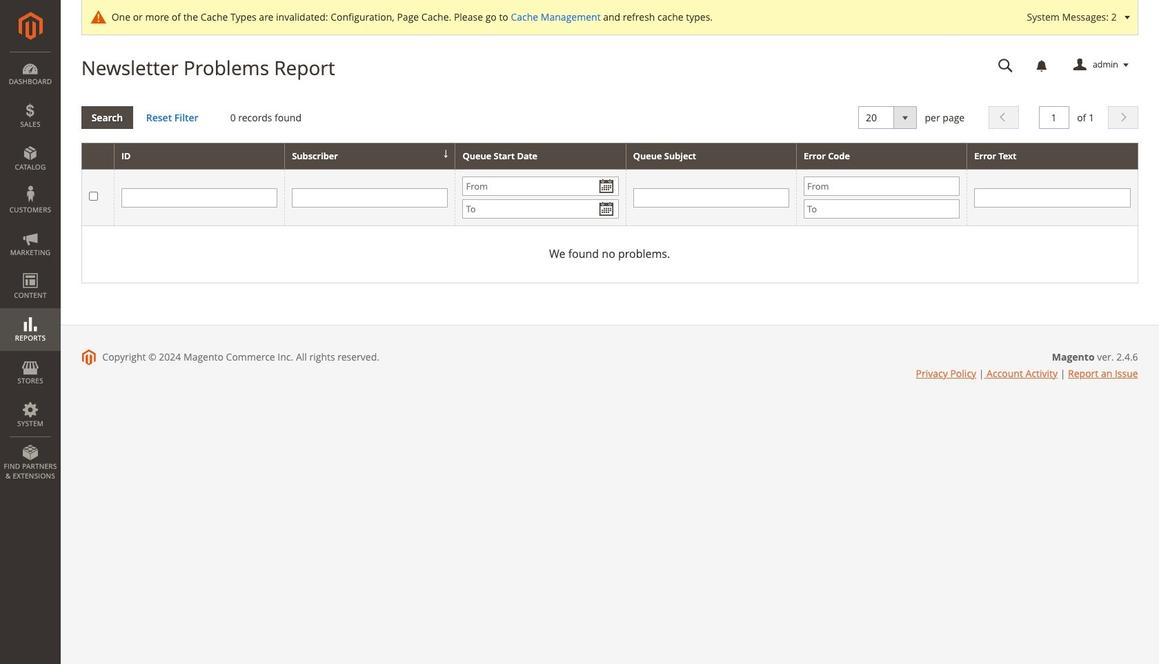 Task type: vqa. For each thing, say whether or not it's contained in the screenshot.
To text field
yes



Task type: describe. For each thing, give the bounding box(es) containing it.
To text field
[[463, 200, 619, 219]]

magento admin panel image
[[18, 12, 42, 40]]

From text field
[[804, 177, 960, 196]]



Task type: locate. For each thing, give the bounding box(es) containing it.
None checkbox
[[89, 192, 98, 201]]

None text field
[[988, 53, 1023, 77], [121, 188, 277, 208], [633, 188, 789, 208], [988, 53, 1023, 77], [121, 188, 277, 208], [633, 188, 789, 208]]

To text field
[[804, 200, 960, 219]]

From text field
[[463, 177, 619, 196]]

None text field
[[1039, 106, 1069, 129], [292, 188, 448, 208], [974, 188, 1131, 208], [1039, 106, 1069, 129], [292, 188, 448, 208], [974, 188, 1131, 208]]

menu bar
[[0, 52, 61, 488]]



